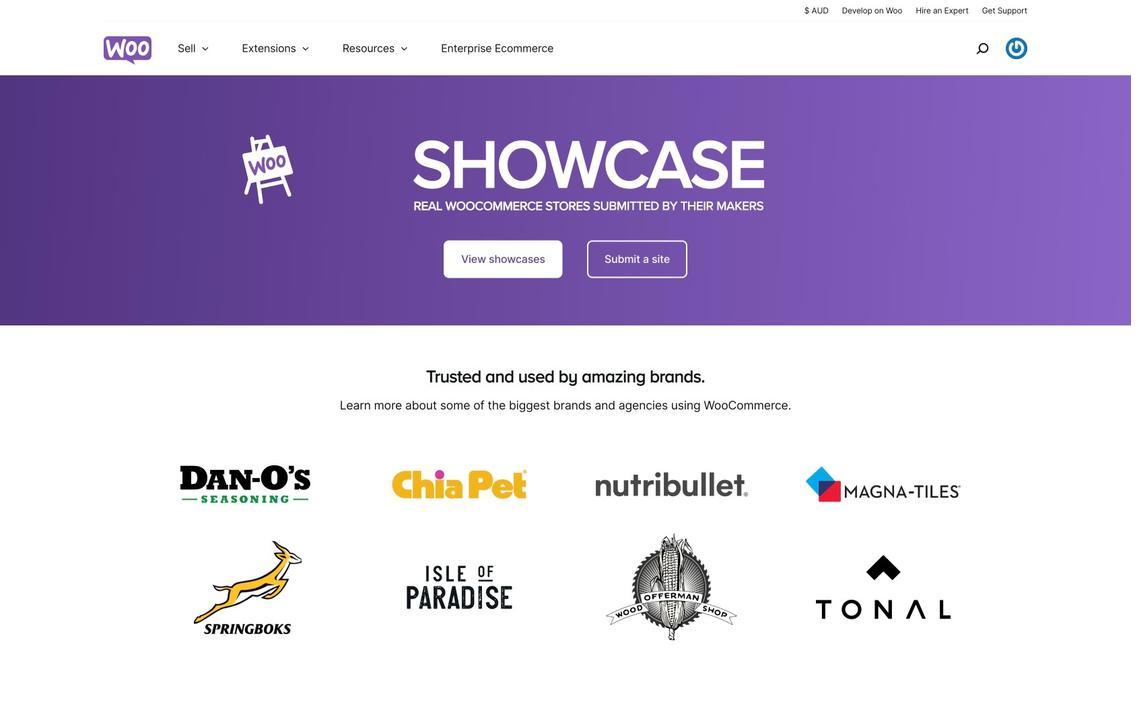 Task type: locate. For each thing, give the bounding box(es) containing it.
magna tiles image
[[806, 467, 961, 502]]

search image
[[972, 38, 993, 59]]

nutribullet image
[[594, 472, 749, 498]]

dan-o's seasoning image
[[181, 466, 315, 504]]



Task type: vqa. For each thing, say whether or not it's contained in the screenshot.
radio
no



Task type: describe. For each thing, give the bounding box(es) containing it.
official springboks online store image
[[194, 542, 302, 635]]

service navigation menu element
[[947, 27, 1027, 70]]

open account menu image
[[1006, 38, 1027, 59]]

chia pets image
[[392, 470, 527, 500]]

offerman woodshop image
[[604, 532, 739, 644]]

tonal image
[[816, 556, 951, 620]]

isle of paradise image
[[406, 558, 514, 618]]



